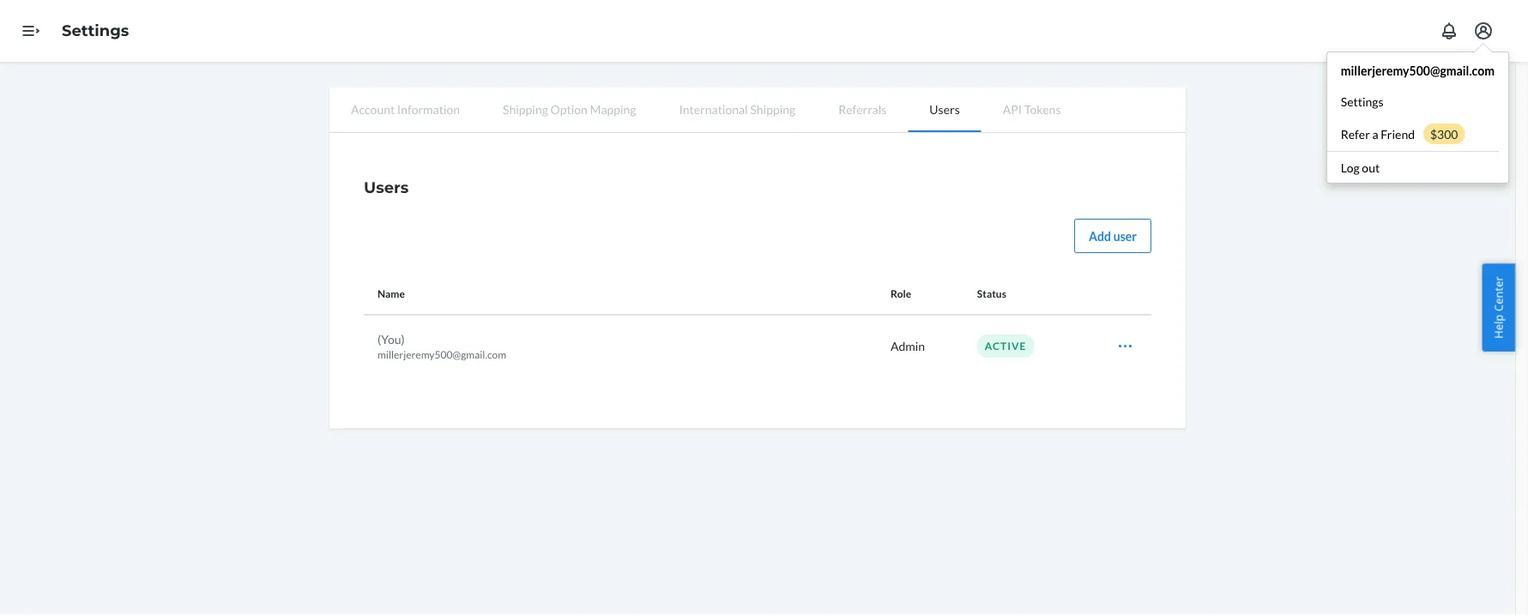 Task type: describe. For each thing, give the bounding box(es) containing it.
admin
[[891, 339, 925, 354]]

add user
[[1089, 229, 1137, 243]]

role
[[891, 288, 912, 300]]

$300
[[1431, 127, 1459, 141]]

api tokens
[[1003, 102, 1061, 116]]

account
[[351, 102, 395, 116]]

1 vertical spatial settings link
[[1327, 86, 1509, 117]]

a
[[1373, 127, 1379, 141]]

open navigation image
[[21, 21, 41, 41]]

millerjeremy500@gmail.com link
[[1327, 55, 1509, 86]]

referrals
[[839, 102, 887, 116]]

help
[[1491, 315, 1507, 339]]

user
[[1114, 229, 1137, 243]]

mapping
[[590, 102, 636, 116]]

users tab
[[908, 88, 982, 132]]

(you)
[[378, 332, 405, 346]]

refer
[[1341, 127, 1370, 141]]

1 horizontal spatial millerjeremy500@gmail.com
[[1341, 63, 1495, 78]]

api tokens tab
[[982, 88, 1083, 130]]

tab list containing account information
[[330, 88, 1186, 133]]

international
[[679, 102, 748, 116]]

tokens
[[1025, 102, 1061, 116]]

help center
[[1491, 276, 1507, 339]]

1 horizontal spatial settings
[[1341, 94, 1384, 109]]

information
[[397, 102, 460, 116]]

log out
[[1341, 160, 1380, 175]]

0 horizontal spatial settings
[[62, 21, 129, 40]]

open notifications image
[[1439, 21, 1460, 41]]

add user button
[[1075, 219, 1152, 253]]



Task type: locate. For each thing, give the bounding box(es) containing it.
referrals tab
[[817, 88, 908, 130]]

0 horizontal spatial shipping
[[503, 102, 548, 116]]

0 vertical spatial millerjeremy500@gmail.com
[[1341, 63, 1495, 78]]

millerjeremy500@gmail.com
[[1341, 63, 1495, 78], [378, 348, 506, 361]]

1 horizontal spatial shipping
[[750, 102, 796, 116]]

help center button
[[1483, 264, 1516, 352]]

settings link up the friend
[[1327, 86, 1509, 117]]

(you) millerjeremy500@gmail.com
[[378, 332, 506, 361]]

center
[[1491, 276, 1507, 312]]

users
[[930, 102, 960, 116], [364, 178, 409, 197]]

api
[[1003, 102, 1022, 116]]

tab list
[[330, 88, 1186, 133]]

international shipping tab
[[658, 88, 817, 130]]

users down account
[[364, 178, 409, 197]]

international shipping
[[679, 102, 796, 116]]

millerjeremy500@gmail.com down (you)
[[378, 348, 506, 361]]

0 horizontal spatial users
[[364, 178, 409, 197]]

shipping inside 'tab'
[[750, 102, 796, 116]]

settings right open navigation icon
[[62, 21, 129, 40]]

0 vertical spatial settings link
[[62, 21, 129, 40]]

0 vertical spatial settings
[[62, 21, 129, 40]]

active
[[985, 340, 1027, 352]]

friend
[[1381, 127, 1415, 141]]

log out button
[[1327, 151, 1499, 183]]

0 horizontal spatial millerjeremy500@gmail.com
[[378, 348, 506, 361]]

1 vertical spatial settings
[[1341, 94, 1384, 109]]

open account menu image
[[1474, 21, 1494, 41]]

1 vertical spatial users
[[364, 178, 409, 197]]

out
[[1362, 160, 1380, 175]]

shipping option mapping
[[503, 102, 636, 116]]

add
[[1089, 229, 1111, 243]]

shipping option mapping tab
[[482, 88, 658, 130]]

settings
[[62, 21, 129, 40], [1341, 94, 1384, 109]]

option
[[551, 102, 588, 116]]

shipping right international
[[750, 102, 796, 116]]

refer a friend
[[1341, 127, 1415, 141]]

1 shipping from the left
[[503, 102, 548, 116]]

millerjeremy500@gmail.com down open notifications image
[[1341, 63, 1495, 78]]

name
[[378, 288, 405, 300]]

settings link right open navigation icon
[[62, 21, 129, 40]]

status
[[977, 288, 1007, 300]]

settings up refer
[[1341, 94, 1384, 109]]

settings link
[[62, 21, 129, 40], [1327, 86, 1509, 117]]

0 vertical spatial users
[[930, 102, 960, 116]]

1 horizontal spatial settings link
[[1327, 86, 1509, 117]]

account information tab
[[330, 88, 482, 130]]

account information
[[351, 102, 460, 116]]

users inside "tab"
[[930, 102, 960, 116]]

1 horizontal spatial users
[[930, 102, 960, 116]]

open user actions image
[[1117, 338, 1134, 355]]

log
[[1341, 160, 1360, 175]]

1 vertical spatial millerjeremy500@gmail.com
[[378, 348, 506, 361]]

shipping
[[503, 102, 548, 116], [750, 102, 796, 116]]

users left api at the right of the page
[[930, 102, 960, 116]]

shipping inside tab
[[503, 102, 548, 116]]

shipping left option
[[503, 102, 548, 116]]

0 horizontal spatial settings link
[[62, 21, 129, 40]]

2 shipping from the left
[[750, 102, 796, 116]]



Task type: vqa. For each thing, say whether or not it's contained in the screenshot.
inventory
no



